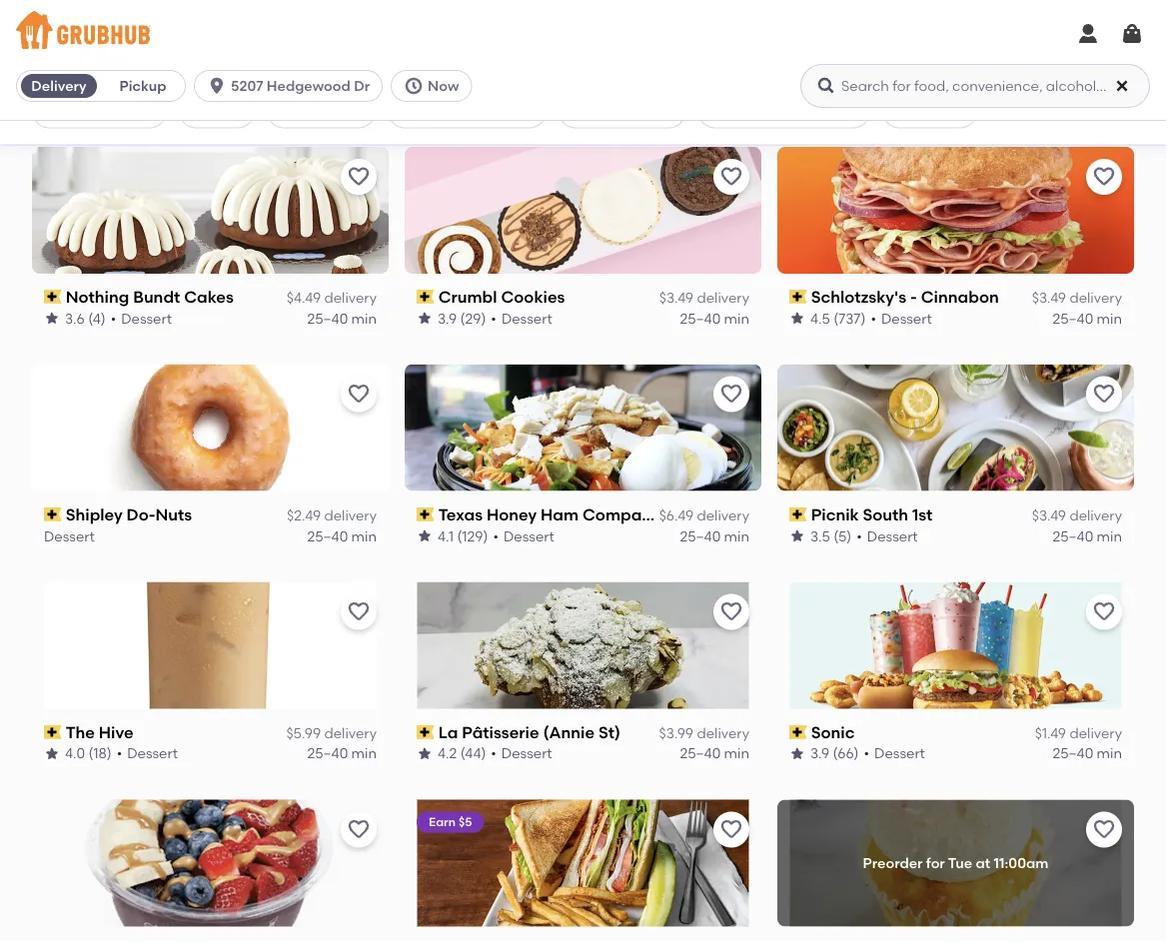 Task type: locate. For each thing, give the bounding box(es) containing it.
$4.49
[[287, 289, 321, 306]]

save this restaurant button
[[341, 159, 377, 195], [714, 159, 750, 195], [1086, 159, 1122, 195], [341, 376, 377, 412], [714, 376, 750, 412], [1086, 376, 1122, 412], [341, 594, 377, 630], [714, 594, 750, 630], [1086, 594, 1122, 630], [341, 812, 377, 848], [714, 812, 750, 848], [1086, 812, 1122, 848]]

subscription pass image
[[417, 290, 434, 304], [790, 290, 807, 304], [44, 508, 62, 522], [790, 725, 807, 739]]

1 vertical spatial delivery
[[303, 102, 359, 119]]

3.9 for sonic
[[810, 745, 830, 762]]

crumbl
[[438, 287, 497, 307]]

1 vertical spatial now
[[756, 102, 788, 119]]

delivery for picnik south 1st
[[1070, 507, 1122, 524]]

dessert down the "south"
[[867, 527, 918, 544]]

dessert for texas
[[504, 527, 554, 544]]

delivery
[[31, 77, 87, 94], [303, 102, 359, 119]]

star icon image left 3.9 (29)
[[417, 310, 433, 326]]

save this restaurant button for sonic
[[1086, 594, 1122, 630]]

subscription pass image for la pâtisserie (annie st)
[[417, 725, 434, 739]]

25–40
[[307, 310, 348, 327], [680, 310, 721, 327], [1053, 310, 1094, 327], [307, 527, 348, 544], [680, 527, 721, 544], [1053, 527, 1094, 544], [307, 745, 348, 762], [680, 745, 721, 762], [1053, 745, 1094, 762]]

min for nothing bundt cakes
[[351, 310, 377, 327]]

3.6
[[65, 310, 85, 327]]

the hive
[[66, 723, 134, 742]]

min
[[351, 310, 377, 327], [724, 310, 750, 327], [1097, 310, 1122, 327], [351, 527, 377, 544], [724, 527, 750, 544], [1097, 527, 1122, 544], [351, 745, 377, 762], [724, 745, 750, 762], [1097, 745, 1122, 762]]

25–40 min for picnik south 1st
[[1053, 527, 1122, 544]]

• for cookies
[[491, 310, 497, 327]]

subscription pass image for the hive
[[44, 725, 62, 739]]

• for south
[[857, 527, 862, 544]]

save this restaurant button for picnik south 1st
[[1086, 376, 1122, 412]]

4.5
[[810, 310, 830, 327]]

0 vertical spatial delivery
[[31, 77, 87, 94]]

dessert down shipley
[[44, 527, 95, 544]]

$3.49 delivery for picnik south 1st
[[1032, 507, 1122, 524]]

25–40 min for sonic
[[1053, 745, 1122, 762]]

bundt
[[133, 287, 180, 307]]

save this restaurant button for la pâtisserie (annie st)
[[714, 594, 750, 630]]

earn
[[429, 815, 456, 829]]

dessert for the
[[127, 745, 178, 762]]

subscription pass image left texas
[[417, 508, 434, 522]]

honey
[[487, 505, 537, 524]]

0 horizontal spatial delivery
[[31, 77, 87, 94]]

save this restaurant button for nothing bundt cakes
[[341, 159, 377, 195]]

5207
[[231, 77, 263, 94]]

• dessert right (66)
[[864, 745, 925, 762]]

star icon image left '4.1'
[[417, 528, 433, 544]]

star icon image left the 4.0
[[44, 746, 60, 762]]

now button
[[391, 70, 480, 102]]

• dessert down la pâtisserie (annie st)
[[491, 745, 552, 762]]

star icon image for la
[[417, 746, 433, 762]]

subscription pass image left crumbl
[[417, 290, 434, 304]]

save this restaurant image
[[347, 165, 371, 189], [1092, 165, 1116, 189], [347, 382, 371, 406], [720, 382, 744, 406], [347, 818, 371, 842], [720, 818, 744, 842], [1092, 818, 1116, 842]]

delivery down hedgewood
[[303, 102, 359, 119]]

svg image inside now button
[[404, 76, 424, 96]]

min for crumbl cookies
[[724, 310, 750, 327]]

25–40 for the hive
[[307, 745, 348, 762]]

(66)
[[833, 745, 859, 762]]

star icon image left 4.5 on the top right of the page
[[790, 310, 805, 326]]

0 vertical spatial now
[[428, 77, 459, 94]]

25–40 for la pâtisserie (annie st)
[[680, 745, 721, 762]]

save this restaurant image for "schlotzsky's - cinnabon logo"
[[1092, 165, 1116, 189]]

svg image
[[1076, 22, 1100, 46], [1114, 78, 1130, 94]]

shipley do-nuts
[[66, 505, 192, 524]]

nuts
[[155, 505, 192, 524]]

dessert down schlotzsky's - cinnabon
[[881, 310, 932, 327]]

1 horizontal spatial delivery
[[303, 102, 359, 119]]

up
[[130, 102, 150, 119]]

$6.49
[[659, 507, 694, 524]]

delivery for texas honey ham company
[[697, 507, 750, 524]]

3.9
[[438, 310, 457, 327], [810, 745, 830, 762]]

subscription pass image for texas honey ham company
[[417, 508, 434, 522]]

subscription pass image left shipley
[[44, 508, 62, 522]]

subscription pass image left nothing
[[44, 290, 62, 304]]

• right (5)
[[857, 527, 862, 544]]

3.5
[[810, 527, 830, 544]]

save this restaurant image for pâtisserie
[[720, 600, 744, 624]]

25–40 min for shipley do-nuts
[[307, 527, 377, 544]]

25–40 min
[[307, 310, 377, 327], [680, 310, 750, 327], [1053, 310, 1122, 327], [307, 527, 377, 544], [680, 527, 750, 544], [1053, 527, 1122, 544], [307, 745, 377, 762], [680, 745, 750, 762], [1053, 745, 1122, 762]]

• dessert down the nothing bundt cakes
[[111, 310, 172, 327]]

delivery
[[324, 289, 377, 306], [697, 289, 750, 306], [1070, 289, 1122, 306], [324, 507, 377, 524], [697, 507, 750, 524], [1070, 507, 1122, 524], [324, 725, 377, 742], [697, 725, 750, 742], [1070, 725, 1122, 742]]

11:00am
[[994, 855, 1049, 872]]

3.9 left (29)
[[438, 310, 457, 327]]

offers
[[196, 102, 238, 119]]

dessert
[[121, 310, 172, 327], [502, 310, 552, 327], [881, 310, 932, 327], [44, 527, 95, 544], [504, 527, 554, 544], [867, 527, 918, 544], [127, 745, 178, 762], [502, 745, 552, 762], [875, 745, 925, 762]]

(4)
[[88, 310, 106, 327]]

for
[[926, 855, 945, 872]]

0 vertical spatial 3.9
[[438, 310, 457, 327]]

• right (44)
[[491, 745, 497, 762]]

texas honey ham company
[[438, 505, 660, 524]]

dessert right (66)
[[875, 745, 925, 762]]

$4.49 delivery
[[287, 289, 377, 306]]

or
[[482, 102, 497, 119]]

save this restaurant button for crumbl cookies
[[714, 159, 750, 195]]

• right (29)
[[491, 310, 497, 327]]

schlotzsky's
[[811, 287, 907, 307]]

$3.99 delivery
[[659, 725, 750, 742]]

5207 hedgewood dr
[[231, 77, 370, 94]]

dessert down hive
[[127, 745, 178, 762]]

• dessert for south
[[857, 527, 918, 544]]

3.9 down sonic
[[810, 745, 830, 762]]

(annie
[[543, 723, 595, 742]]

delivery for nothing bundt cakes
[[324, 289, 377, 306]]

• dessert down hive
[[117, 745, 178, 762]]

nothing bundt cakes logo image
[[32, 147, 389, 274]]

$3.49 for schlotzsky's - cinnabon
[[1032, 289, 1066, 306]]

4.2
[[438, 745, 457, 762]]

grubhub+
[[600, 102, 669, 119]]

• for bundt
[[111, 310, 116, 327]]

$0
[[284, 102, 300, 119]]

•
[[111, 310, 116, 327], [491, 310, 497, 327], [871, 310, 876, 327], [493, 527, 499, 544], [857, 527, 862, 544], [117, 745, 122, 762], [491, 745, 497, 762], [864, 745, 870, 762]]

• dessert for -
[[871, 310, 932, 327]]

delivery button
[[17, 70, 101, 102]]

subscription pass image left picnik
[[790, 508, 807, 522]]

save this restaurant image
[[720, 165, 744, 189], [1092, 382, 1116, 406], [347, 600, 371, 624], [720, 600, 744, 624], [1092, 600, 1116, 624]]

25–40 min for nothing bundt cakes
[[307, 310, 377, 327]]

4.5 (737)
[[810, 310, 866, 327]]

now inside button
[[428, 77, 459, 94]]

dessert for crumbl
[[502, 310, 552, 327]]

• dessert down honey
[[493, 527, 554, 544]]

1 horizontal spatial 3.9
[[810, 745, 830, 762]]

delivery up 4
[[31, 77, 87, 94]]

• dessert down schlotzsky's - cinnabon
[[871, 310, 932, 327]]

• right (4)
[[111, 310, 116, 327]]

cookies
[[501, 287, 565, 307]]

picnik south 1st
[[811, 505, 933, 524]]

shipley do-nuts logo image
[[32, 364, 389, 491]]

subscription pass image for picnik south 1st
[[790, 508, 807, 522]]

1 vertical spatial svg image
[[1114, 78, 1130, 94]]

star icon image left 3.6
[[44, 310, 60, 326]]

minutes
[[425, 102, 479, 119]]

dessert down cookies
[[502, 310, 552, 327]]

star icon image for nothing
[[44, 310, 60, 326]]

0 vertical spatial svg image
[[1076, 22, 1100, 46]]

save this restaurant button for texas honey ham company
[[714, 376, 750, 412]]

tue
[[948, 855, 973, 872]]

$3.49 delivery
[[659, 289, 750, 306], [1032, 289, 1122, 306], [1032, 507, 1122, 524]]

dessert down honey
[[504, 527, 554, 544]]

3.9 (66)
[[810, 745, 859, 762]]

• for pâtisserie
[[491, 745, 497, 762]]

• for hive
[[117, 745, 122, 762]]

star icon image left 3.5
[[790, 528, 805, 544]]

• right (18)
[[117, 745, 122, 762]]

star icon image left 4.2
[[417, 746, 433, 762]]

star icon image for schlotzsky's
[[790, 310, 805, 326]]

• right (129) in the left bottom of the page
[[493, 527, 499, 544]]

4 stars and up
[[49, 102, 150, 119]]

subscription pass image left 'schlotzsky's'
[[790, 290, 807, 304]]

picnik
[[811, 505, 859, 524]]

1 vertical spatial 3.9
[[810, 745, 830, 762]]

svg image
[[1120, 22, 1144, 46], [207, 76, 227, 96], [404, 76, 424, 96], [817, 76, 836, 96]]

0 horizontal spatial svg image
[[1076, 22, 1100, 46]]

$3.49 for picnik south 1st
[[1032, 507, 1066, 524]]

• dessert down cookies
[[491, 310, 552, 327]]

star icon image for texas
[[417, 528, 433, 544]]

subscription pass image
[[44, 290, 62, 304], [417, 508, 434, 522], [790, 508, 807, 522], [44, 725, 62, 739], [417, 725, 434, 739]]

• dessert down the "south"
[[857, 527, 918, 544]]

earn $5
[[429, 815, 472, 829]]

dessert down the nothing bundt cakes
[[121, 310, 172, 327]]

south
[[863, 505, 909, 524]]

save this restaurant image for south
[[1092, 382, 1116, 406]]

star icon image left 3.9 (66)
[[790, 746, 805, 762]]

$0 delivery
[[284, 102, 359, 119]]

• dessert for cookies
[[491, 310, 552, 327]]

save this restaurant image for smoothie king logo
[[347, 818, 371, 842]]

25–40 min for crumbl cookies
[[680, 310, 750, 327]]

25–40 for shipley do-nuts
[[307, 527, 348, 544]]

0 horizontal spatial 3.9
[[438, 310, 457, 327]]

subscription pass image left the
[[44, 725, 62, 739]]

delivery for the hive
[[324, 725, 377, 742]]

dessert for schlotzsky's
[[881, 310, 932, 327]]

star icon image
[[44, 310, 60, 326], [417, 310, 433, 326], [790, 310, 805, 326], [417, 528, 433, 544], [790, 528, 805, 544], [44, 746, 60, 762], [417, 746, 433, 762], [790, 746, 805, 762]]

min for the hive
[[351, 745, 377, 762]]

• right (737)
[[871, 310, 876, 327]]

min for la pâtisserie (annie st)
[[724, 745, 750, 762]]

dessert down la pâtisserie (annie st)
[[502, 745, 552, 762]]

$5.99 delivery
[[286, 725, 377, 742]]

0 horizontal spatial now
[[428, 77, 459, 94]]

30
[[405, 102, 422, 119]]

subscription pass image left "la"
[[417, 725, 434, 739]]

catering
[[899, 102, 960, 119]]

dessert for nothing
[[121, 310, 172, 327]]

(44)
[[460, 745, 486, 762]]

now up minutes
[[428, 77, 459, 94]]

25–40 min for the hive
[[307, 745, 377, 762]]

now right open
[[756, 102, 788, 119]]



Task type: vqa. For each thing, say whether or not it's contained in the screenshot.
Skoop
no



Task type: describe. For each thing, give the bounding box(es) containing it.
min for shipley do-nuts
[[351, 527, 377, 544]]

nothing bundt cakes
[[66, 287, 234, 307]]

$5
[[459, 815, 472, 829]]

delivery for sonic
[[1070, 725, 1122, 742]]

st)
[[599, 723, 621, 742]]

3.6 (4)
[[65, 310, 106, 327]]

4.0 (18)
[[65, 745, 112, 762]]

$6.49 delivery
[[659, 507, 750, 524]]

subscription pass image for nothing bundt cakes
[[44, 290, 62, 304]]

delivery for shipley do-nuts
[[324, 507, 377, 524]]

open now (9:40am)
[[715, 102, 853, 119]]

the hive logo image
[[44, 582, 376, 709]]

3.9 (29)
[[438, 310, 486, 327]]

la
[[438, 723, 458, 742]]

• dessert for pâtisserie
[[491, 745, 552, 762]]

1 horizontal spatial svg image
[[1114, 78, 1130, 94]]

25–40 for schlotzsky's - cinnabon
[[1053, 310, 1094, 327]]

nothing
[[66, 287, 129, 307]]

texas honey ham company logo image
[[405, 364, 762, 491]]

star icon image for crumbl
[[417, 310, 433, 326]]

results
[[58, 107, 118, 129]]

less
[[500, 102, 530, 119]]

4.1 (129)
[[438, 527, 488, 544]]

texas
[[438, 505, 483, 524]]

25–40 for crumbl cookies
[[680, 310, 721, 327]]

89
[[32, 107, 54, 129]]

(129)
[[457, 527, 488, 544]]

save this restaurant image for cookies
[[720, 165, 744, 189]]

cinnabon
[[921, 287, 999, 307]]

and
[[100, 102, 127, 119]]

pickup
[[119, 77, 166, 94]]

sonic
[[811, 723, 855, 742]]

save this restaurant image for the shipley do-nuts logo
[[347, 382, 371, 406]]

do-
[[127, 505, 155, 524]]

pâtisserie
[[462, 723, 539, 742]]

ham
[[541, 505, 579, 524]]

25–40 min for texas honey ham company
[[680, 527, 750, 544]]

stars cafe logo image
[[405, 800, 762, 927]]

dessert for picnik
[[867, 527, 918, 544]]

svg image inside 5207 hedgewood dr button
[[207, 76, 227, 96]]

$3.49 for crumbl cookies
[[659, 289, 694, 306]]

picnik south 1st logo image
[[778, 364, 1134, 491]]

(9:40am)
[[791, 102, 853, 119]]

star icon image for picnik
[[790, 528, 805, 544]]

crumbl cookies
[[438, 287, 565, 307]]

open
[[715, 102, 753, 119]]

4.1
[[438, 527, 454, 544]]

1 horizontal spatial now
[[756, 102, 788, 119]]

Search for food, convenience, alcohol... search field
[[801, 64, 1150, 108]]

company
[[583, 505, 660, 524]]

save this restaurant button for shipley do-nuts
[[341, 376, 377, 412]]

delivery for la pâtisserie (annie st)
[[697, 725, 750, 742]]

$3.49 delivery for crumbl cookies
[[659, 289, 750, 306]]

• dessert for bundt
[[111, 310, 172, 327]]

• dessert for hive
[[117, 745, 178, 762]]

subscription pass image left sonic
[[790, 725, 807, 739]]

shipley
[[66, 505, 123, 524]]

save this restaurant button for schlotzsky's - cinnabon
[[1086, 159, 1122, 195]]

schlotzsky's - cinnabon logo image
[[778, 147, 1134, 274]]

• for honey
[[493, 527, 499, 544]]

4.0
[[65, 745, 85, 762]]

25–40 min for schlotzsky's - cinnabon
[[1053, 310, 1122, 327]]

min for sonic
[[1097, 745, 1122, 762]]

• dessert for honey
[[493, 527, 554, 544]]

min for picnik south 1st
[[1097, 527, 1122, 544]]

crumbl cookies  logo image
[[405, 147, 762, 274]]

$5.99
[[286, 725, 321, 742]]

$2.49
[[287, 507, 321, 524]]

min for schlotzsky's - cinnabon
[[1097, 310, 1122, 327]]

• right (66)
[[864, 745, 870, 762]]

$3.99
[[659, 725, 694, 742]]

save this restaurant image for nothing bundt cakes logo
[[347, 165, 371, 189]]

save this restaurant image for the texas honey ham company logo
[[720, 382, 744, 406]]

the
[[66, 723, 95, 742]]

25–40 for texas honey ham company
[[680, 527, 721, 544]]

delivery for crumbl cookies
[[697, 289, 750, 306]]

(737)
[[834, 310, 866, 327]]

• for -
[[871, 310, 876, 327]]

preorder
[[863, 855, 923, 872]]

-
[[910, 287, 917, 307]]

dessert for la
[[502, 745, 552, 762]]

$2.49 delivery
[[287, 507, 377, 524]]

4
[[49, 102, 58, 119]]

$1.49 delivery
[[1035, 725, 1122, 742]]

25–40 for picnik south 1st
[[1053, 527, 1094, 544]]

la pâtisserie (annie st)
[[438, 723, 621, 742]]

89 results
[[32, 107, 118, 129]]

cakes
[[184, 287, 234, 307]]

4.2 (44)
[[438, 745, 486, 762]]

(29)
[[460, 310, 486, 327]]

$1.49
[[1035, 725, 1066, 742]]

delivery inside button
[[31, 77, 87, 94]]

30 minutes or less
[[405, 102, 530, 119]]

subscription pass image for crumbl
[[417, 290, 434, 304]]

main navigation navigation
[[0, 0, 1166, 121]]

smoothie king logo image
[[32, 800, 389, 927]]

1st
[[912, 505, 933, 524]]

3.9 for crumbl cookies
[[438, 310, 457, 327]]

la pâtisserie (annie st) logo image
[[417, 582, 749, 709]]

dr
[[354, 77, 370, 94]]

preorder for tue at 11:00am
[[863, 855, 1049, 872]]

(5)
[[834, 527, 852, 544]]

subscription pass image for shipley
[[44, 508, 62, 522]]

subscription pass image for schlotzsky's
[[790, 290, 807, 304]]

25–40 min for la pâtisserie (annie st)
[[680, 745, 750, 762]]

5207 hedgewood dr button
[[194, 70, 391, 102]]

hedgewood
[[267, 77, 351, 94]]

min for texas honey ham company
[[724, 527, 750, 544]]

$3.49 delivery for schlotzsky's - cinnabon
[[1032, 289, 1122, 306]]

stars
[[61, 102, 96, 119]]

pickup button
[[101, 70, 185, 102]]

25–40 for nothing bundt cakes
[[307, 310, 348, 327]]

delivery for schlotzsky's - cinnabon
[[1070, 289, 1122, 306]]

sonic logo image
[[778, 582, 1134, 709]]

at
[[976, 855, 991, 872]]

schlotzsky's - cinnabon
[[811, 287, 999, 307]]

save this restaurant button for the hive
[[341, 594, 377, 630]]

3.5 (5)
[[810, 527, 852, 544]]

save this restaurant image for hive
[[347, 600, 371, 624]]

25–40 for sonic
[[1053, 745, 1094, 762]]

star icon image for the
[[44, 746, 60, 762]]



